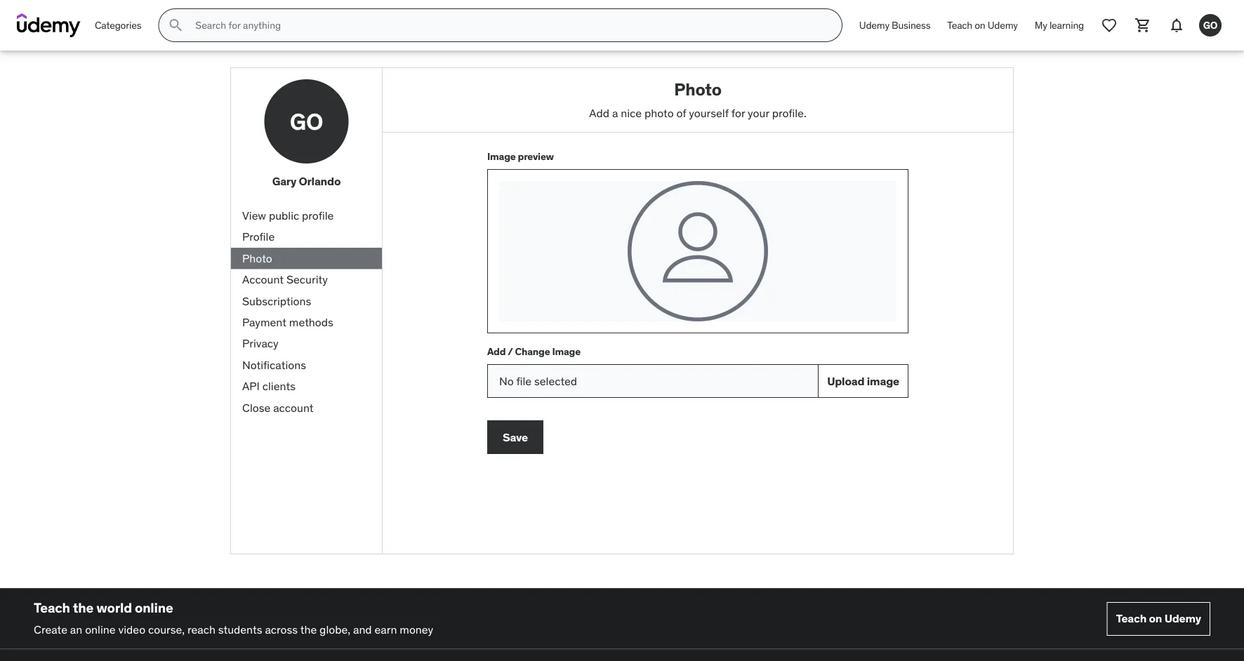 Task type: describe. For each thing, give the bounding box(es) containing it.
0 vertical spatial teach on udemy link
[[939, 8, 1026, 42]]

gary
[[272, 174, 296, 189]]

view
[[242, 208, 266, 223]]

video
[[118, 622, 145, 637]]

upload
[[827, 374, 865, 388]]

0 horizontal spatial image
[[487, 150, 516, 163]]

image
[[867, 374, 899, 388]]

api clients link
[[231, 376, 382, 397]]

1 vertical spatial image
[[552, 345, 581, 358]]

view public profile link
[[231, 205, 382, 226]]

view public profile profile photo account security subscriptions payment methods privacy notifications api clients close account
[[242, 208, 334, 415]]

0 vertical spatial the
[[73, 600, 94, 617]]

an
[[70, 622, 82, 637]]

security
[[286, 272, 328, 287]]

change
[[515, 345, 550, 358]]

profile.
[[772, 106, 807, 120]]

photo add a nice photo of yourself for your profile.
[[589, 79, 807, 120]]

udemy business
[[859, 19, 931, 31]]

no file selected
[[499, 374, 577, 388]]

teach the world online create an online video course, reach students across the globe, and earn money
[[34, 600, 433, 637]]

nice
[[621, 106, 642, 120]]

save button
[[487, 421, 543, 454]]

categories
[[95, 19, 141, 31]]

gary orlando
[[272, 174, 341, 189]]

teach inside teach the world online create an online video course, reach students across the globe, and earn money
[[34, 600, 70, 617]]

photo inside "photo add a nice photo of yourself for your profile."
[[674, 79, 722, 100]]

0 horizontal spatial teach on udemy
[[947, 19, 1018, 31]]

profile link
[[231, 226, 382, 248]]

categories button
[[86, 8, 150, 42]]

a
[[612, 106, 618, 120]]

and
[[353, 622, 372, 637]]

1 horizontal spatial udemy
[[988, 19, 1018, 31]]

1 vertical spatial the
[[300, 622, 317, 637]]

subscriptions
[[242, 294, 311, 308]]

your
[[748, 106, 769, 120]]

payment
[[242, 315, 286, 329]]

add inside "photo add a nice photo of yourself for your profile."
[[589, 106, 609, 120]]

/
[[508, 345, 513, 358]]

0 horizontal spatial on
[[975, 19, 985, 31]]

0 horizontal spatial online
[[85, 622, 116, 637]]

1 vertical spatial teach on udemy link
[[1107, 602, 1210, 636]]

profile
[[242, 230, 275, 244]]

file
[[516, 374, 532, 388]]

clients
[[262, 379, 296, 393]]

earn
[[375, 622, 397, 637]]

business
[[892, 19, 931, 31]]

teach for topmost teach on udemy link
[[947, 19, 972, 31]]

course,
[[148, 622, 185, 637]]

udemy image
[[17, 13, 81, 37]]

api
[[242, 379, 260, 393]]

1 horizontal spatial go
[[1203, 19, 1218, 31]]

preview
[[518, 150, 554, 163]]

account security link
[[231, 269, 382, 291]]

photo
[[645, 106, 674, 120]]



Task type: locate. For each thing, give the bounding box(es) containing it.
image left preview
[[487, 150, 516, 163]]

privacy link
[[231, 333, 382, 355]]

0 horizontal spatial the
[[73, 600, 94, 617]]

1 vertical spatial add
[[487, 345, 506, 358]]

the up 'an'
[[73, 600, 94, 617]]

photo up yourself
[[674, 79, 722, 100]]

0 horizontal spatial add
[[487, 345, 506, 358]]

online up the course,
[[135, 600, 173, 617]]

online
[[135, 600, 173, 617], [85, 622, 116, 637]]

learning
[[1050, 19, 1084, 31]]

Search for anything text field
[[193, 13, 825, 37]]

privacy
[[242, 336, 279, 351]]

no
[[499, 374, 514, 388]]

wishlist image
[[1101, 17, 1118, 34]]

2 horizontal spatial teach
[[1116, 612, 1147, 626]]

add
[[589, 106, 609, 120], [487, 345, 506, 358]]

shopping cart with 0 items image
[[1135, 17, 1151, 34]]

1 horizontal spatial on
[[1149, 612, 1162, 626]]

1 horizontal spatial teach on udemy
[[1116, 612, 1201, 626]]

0 vertical spatial photo
[[674, 79, 722, 100]]

add left a
[[589, 106, 609, 120]]

1 vertical spatial go
[[290, 107, 323, 135]]

notifications
[[242, 358, 306, 372]]

photo down profile
[[242, 251, 272, 265]]

0 horizontal spatial teach on udemy link
[[939, 8, 1026, 42]]

go up gary orlando
[[290, 107, 323, 135]]

1 vertical spatial teach on udemy
[[1116, 612, 1201, 626]]

my learning link
[[1026, 8, 1092, 42]]

selected
[[534, 374, 577, 388]]

close
[[242, 400, 271, 415]]

image preview
[[487, 150, 554, 163]]

globe,
[[320, 622, 350, 637]]

students
[[218, 622, 262, 637]]

0 horizontal spatial photo
[[242, 251, 272, 265]]

0 horizontal spatial teach
[[34, 600, 70, 617]]

account
[[242, 272, 284, 287]]

go right notifications icon
[[1203, 19, 1218, 31]]

0 vertical spatial go
[[1203, 19, 1218, 31]]

1 horizontal spatial add
[[589, 106, 609, 120]]

the
[[73, 600, 94, 617], [300, 622, 317, 637]]

photo
[[674, 79, 722, 100], [242, 251, 272, 265]]

1 horizontal spatial photo
[[674, 79, 722, 100]]

across
[[265, 622, 298, 637]]

upload image
[[827, 374, 899, 388]]

go link
[[1194, 8, 1227, 42]]

notifications link
[[231, 355, 382, 376]]

world
[[96, 600, 132, 617]]

1 vertical spatial online
[[85, 622, 116, 637]]

subscriptions link
[[231, 291, 382, 312]]

of
[[676, 106, 686, 120]]

1 horizontal spatial image
[[552, 345, 581, 358]]

my learning
[[1035, 19, 1084, 31]]

teach on udemy
[[947, 19, 1018, 31], [1116, 612, 1201, 626]]

udemy
[[859, 19, 890, 31], [988, 19, 1018, 31], [1165, 612, 1201, 626]]

on
[[975, 19, 985, 31], [1149, 612, 1162, 626]]

1 vertical spatial photo
[[242, 251, 272, 265]]

1 horizontal spatial the
[[300, 622, 317, 637]]

2 horizontal spatial udemy
[[1165, 612, 1201, 626]]

0 vertical spatial online
[[135, 600, 173, 617]]

close account link
[[231, 397, 382, 419]]

image
[[487, 150, 516, 163], [552, 345, 581, 358]]

save
[[503, 430, 528, 445]]

photo inside view public profile profile photo account security subscriptions payment methods privacy notifications api clients close account
[[242, 251, 272, 265]]

teach
[[947, 19, 972, 31], [34, 600, 70, 617], [1116, 612, 1147, 626]]

0 vertical spatial teach on udemy
[[947, 19, 1018, 31]]

add left /
[[487, 345, 506, 358]]

profile
[[302, 208, 334, 223]]

0 horizontal spatial udemy
[[859, 19, 890, 31]]

public
[[269, 208, 299, 223]]

image up "selected"
[[552, 345, 581, 358]]

teach for teach on udemy link to the bottom
[[1116, 612, 1147, 626]]

0 horizontal spatial go
[[290, 107, 323, 135]]

submit search image
[[167, 17, 184, 34]]

0 vertical spatial on
[[975, 19, 985, 31]]

1 vertical spatial on
[[1149, 612, 1162, 626]]

payment methods link
[[231, 312, 382, 333]]

notifications image
[[1168, 17, 1185, 34]]

my
[[1035, 19, 1047, 31]]

for
[[731, 106, 745, 120]]

online right 'an'
[[85, 622, 116, 637]]

reach
[[187, 622, 215, 637]]

1 horizontal spatial online
[[135, 600, 173, 617]]

1 horizontal spatial teach
[[947, 19, 972, 31]]

photo link
[[231, 248, 382, 269]]

go
[[1203, 19, 1218, 31], [290, 107, 323, 135]]

add / change image
[[487, 345, 581, 358]]

create
[[34, 622, 67, 637]]

money
[[400, 622, 433, 637]]

0 vertical spatial add
[[589, 106, 609, 120]]

orlando
[[299, 174, 341, 189]]

account
[[273, 400, 314, 415]]

1 horizontal spatial teach on udemy link
[[1107, 602, 1210, 636]]

yourself
[[689, 106, 729, 120]]

the left globe,
[[300, 622, 317, 637]]

methods
[[289, 315, 333, 329]]

udemy business link
[[851, 8, 939, 42]]

0 vertical spatial image
[[487, 150, 516, 163]]

teach on udemy link
[[939, 8, 1026, 42], [1107, 602, 1210, 636]]



Task type: vqa. For each thing, say whether or not it's contained in the screenshot.
'notifications' 'link'
yes



